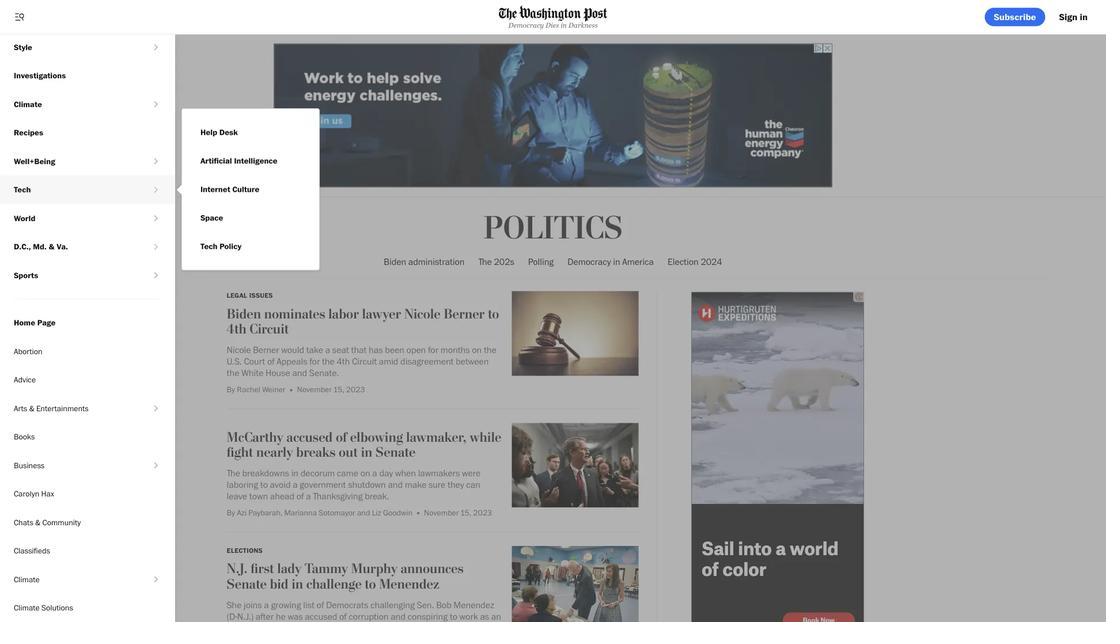 Task type: describe. For each thing, give the bounding box(es) containing it.
help desk link
[[191, 118, 247, 147]]

out
[[339, 444, 358, 461]]

1 horizontal spatial november
[[424, 508, 459, 518]]

0 horizontal spatial november
[[297, 385, 332, 394]]

a inside she joins a growing list of democrats challenging sen. bob menendez (d-n.j.) after he was accused of corruption and conspiring to work as an illegal agent of the egyptian government.
[[264, 599, 269, 611]]

disagreement
[[401, 356, 454, 367]]

tech policy link
[[191, 232, 251, 261]]

tech for tech policy
[[201, 241, 218, 251]]

n.j.
[[227, 561, 248, 577]]

bid
[[270, 576, 289, 593]]

ahead
[[270, 490, 295, 502]]

she
[[227, 599, 242, 611]]

can
[[466, 479, 481, 490]]

illegal
[[227, 622, 249, 622]]

by for by rachel weiner
[[227, 385, 235, 394]]

dies
[[546, 21, 559, 29]]

well+being
[[14, 156, 55, 166]]

0 horizontal spatial 15,
[[334, 385, 344, 394]]

classifieds
[[14, 546, 50, 556]]

4th inside biden nominates labor lawyer nicole berner to 4th circuit
[[227, 321, 247, 338]]

an
[[491, 611, 501, 622]]

sports
[[14, 270, 38, 280]]

list
[[303, 599, 315, 611]]

subscribe link
[[985, 8, 1046, 26]]

the washington post homepage. image
[[499, 5, 607, 22]]

1 horizontal spatial 15,
[[461, 508, 471, 518]]

fight
[[227, 444, 253, 461]]

democracy in america
[[568, 256, 654, 267]]

paybarah
[[249, 508, 280, 518]]

community
[[42, 517, 81, 527]]

& for entertainments
[[29, 403, 34, 413]]

election
[[668, 256, 699, 267]]

n.j.)
[[237, 611, 254, 622]]

to inside the breakdowns in decorum came on a day when lawmakers were laboring to avoid a government shutdown and make sure they can leave town ahead of a thanksgiving break.
[[260, 479, 268, 490]]

of inside mccarthy accused of elbowing lawmaker, while fight nearly breaks out in senate
[[336, 429, 347, 446]]

legal
[[227, 291, 247, 300]]

legal issues
[[227, 291, 273, 300]]

berner inside 'nicole berner would take a seat that has been open for months on the u.s. court of appeals for the 4th circuit amid disagreement between the white house and senate.'
[[253, 344, 279, 355]]

administration
[[408, 256, 465, 267]]

abortion
[[14, 346, 42, 356]]

n.j. first lady tammy murphy announces senate bid in challenge to menendez link
[[227, 561, 503, 595]]

america
[[622, 256, 654, 267]]

first
[[251, 561, 274, 577]]

a right avoid
[[293, 479, 298, 490]]

in right dies
[[561, 21, 567, 29]]

books
[[14, 432, 35, 442]]

advice
[[14, 375, 36, 385]]

elbowing
[[350, 429, 403, 446]]

arts
[[14, 403, 27, 413]]

breakdowns
[[242, 467, 289, 479]]

d.c., md. & va.
[[14, 242, 68, 252]]

lawmakers
[[418, 467, 460, 479]]

in inside mccarthy accused of elbowing lawmaker, while fight nearly breaks out in senate
[[361, 444, 373, 461]]

primary element
[[0, 0, 1106, 35]]

tammy
[[305, 561, 348, 577]]

world link
[[0, 204, 151, 233]]

artificial intelligence
[[201, 156, 277, 166]]

recipes link
[[0, 118, 175, 147]]

biden administration link
[[384, 246, 465, 277]]

liz goodwin link
[[372, 508, 413, 518]]

were
[[462, 467, 481, 479]]

house
[[266, 367, 290, 379]]

that
[[351, 344, 367, 355]]

senate.
[[309, 367, 339, 379]]

to inside n.j. first lady tammy murphy announces senate bid in challenge to menendez
[[365, 576, 376, 593]]

1 horizontal spatial for
[[428, 344, 439, 355]]

menendez inside she joins a growing list of democrats challenging sen. bob menendez (d-n.j.) after he was accused of corruption and conspiring to work as an illegal agent of the egyptian government.
[[454, 599, 494, 611]]

marianna sotomayor link
[[284, 508, 355, 518]]

the for the 202s
[[479, 256, 492, 267]]

hax
[[41, 489, 54, 499]]

0 horizontal spatial for
[[310, 356, 320, 367]]

world
[[14, 213, 35, 223]]

u.s.
[[227, 356, 242, 367]]

politics
[[484, 209, 623, 248]]

senate inside n.j. first lady tammy murphy announces senate bid in challenge to menendez
[[227, 576, 267, 593]]

chats & community link
[[0, 508, 175, 537]]

appeals
[[277, 356, 307, 367]]

tech for tech
[[14, 185, 31, 194]]

white
[[242, 367, 264, 379]]

biden nominates labor lawyer nicole berner to 4th circuit
[[227, 306, 499, 338]]

take
[[306, 344, 323, 355]]

2 climate from the top
[[14, 574, 40, 584]]

2024
[[701, 256, 722, 267]]

d.c.,
[[14, 242, 31, 252]]

(d-
[[227, 611, 237, 622]]

dialog containing help desk
[[175, 108, 320, 271]]

4th inside 'nicole berner would take a seat that has been open for months on the u.s. court of appeals for the 4th circuit amid disagreement between the white house and senate.'
[[337, 356, 350, 367]]

conspiring
[[408, 611, 448, 622]]

0 horizontal spatial november 15, 2023
[[297, 385, 365, 394]]

advertisement region for elections
[[691, 292, 864, 622]]

1 vertical spatial november 15, 2023
[[424, 508, 492, 518]]

artificial
[[201, 156, 232, 166]]

in inside n.j. first lady tammy murphy announces senate bid in challenge to menendez
[[292, 576, 303, 593]]

a inside 'nicole berner would take a seat that has been open for months on the u.s. court of appeals for the 4th circuit amid disagreement between the white house and senate.'
[[325, 344, 330, 355]]

sure
[[429, 479, 446, 490]]

mccarthy accused of elbowing lawmaker, while fight nearly breaks out in senate link
[[227, 429, 503, 463]]

sections navigation element
[[0, 33, 175, 622]]

business
[[14, 460, 45, 470]]

circuit inside biden nominates labor lawyer nicole berner to 4th circuit
[[250, 321, 289, 338]]

the up senate.
[[322, 356, 335, 367]]

sotomayor
[[319, 508, 355, 518]]

by rachel weiner
[[227, 385, 286, 394]]

of inside the breakdowns in decorum came on a day when lawmakers were laboring to avoid a government shutdown and make sure they can leave town ahead of a thanksgiving break.
[[297, 490, 304, 502]]

3 climate from the top
[[14, 603, 40, 613]]

to inside she joins a growing list of democrats challenging sen. bob menendez (d-n.j.) after he was accused of corruption and conspiring to work as an illegal agent of the egyptian government.
[[450, 611, 457, 622]]

issues
[[249, 291, 273, 300]]

home
[[14, 318, 35, 328]]

nicole inside biden nominates labor lawyer nicole berner to 4th circuit
[[404, 306, 441, 322]]

mccarthy
[[227, 429, 283, 446]]

in inside "link"
[[1080, 11, 1088, 22]]

announces
[[401, 561, 464, 577]]

a left the day
[[372, 467, 377, 479]]

nicole inside 'nicole berner would take a seat that has been open for months on the u.s. court of appeals for the 4th circuit amid disagreement between the white house and senate.'
[[227, 344, 251, 355]]

2 horizontal spatial &
[[49, 242, 54, 252]]

the for the breakdowns in decorum came on a day when lawmakers were laboring to avoid a government shutdown and make sure they can leave town ahead of a thanksgiving break.
[[227, 467, 240, 479]]

avoid
[[270, 479, 291, 490]]

make
[[405, 479, 427, 490]]

accused inside she joins a growing list of democrats challenging sen. bob menendez (d-n.j.) after he was accused of corruption and conspiring to work as an illegal agent of the egyptian government.
[[305, 611, 337, 622]]

while
[[470, 429, 502, 446]]

search and browse sections image
[[14, 11, 25, 23]]

recipes
[[14, 128, 43, 137]]



Task type: vqa. For each thing, say whether or not it's contained in the screenshot.


Task type: locate. For each thing, give the bounding box(es) containing it.
berner
[[444, 306, 485, 322], [253, 344, 279, 355]]

1 vertical spatial senate
[[227, 576, 267, 593]]

senate
[[376, 444, 416, 461], [227, 576, 267, 593]]

0 vertical spatial for
[[428, 344, 439, 355]]

azi
[[237, 508, 247, 518]]

senate inside mccarthy accused of elbowing lawmaker, while fight nearly breaks out in senate
[[376, 444, 416, 461]]

and inside 'nicole berner would take a seat that has been open for months on the u.s. court of appeals for the 4th circuit amid disagreement between the white house and senate.'
[[292, 367, 307, 379]]

home page
[[14, 318, 56, 328]]

the up between
[[484, 344, 497, 355]]

1 vertical spatial the
[[227, 467, 240, 479]]

1 vertical spatial advertisement region
[[691, 292, 864, 622]]

chats & community
[[14, 517, 81, 527]]

democracy for democracy in america
[[568, 256, 611, 267]]

the inside the breakdowns in decorum came on a day when lawmakers were laboring to avoid a government shutdown and make sure they can leave town ahead of a thanksgiving break.
[[227, 467, 240, 479]]

came
[[337, 467, 358, 479]]

2 climate link from the top
[[0, 565, 151, 594]]

1 climate link from the top
[[0, 90, 151, 118]]

climate link down investigations
[[0, 90, 151, 118]]

berner inside biden nominates labor lawyer nicole berner to 4th circuit
[[444, 306, 485, 322]]

1 vertical spatial for
[[310, 356, 320, 367]]

1 vertical spatial climate link
[[0, 565, 151, 594]]

business link
[[0, 451, 151, 480]]

0 horizontal spatial democracy
[[508, 21, 544, 29]]

the down u.s.
[[227, 367, 239, 379]]

berner up court
[[253, 344, 279, 355]]

1 vertical spatial 2023
[[473, 508, 492, 518]]

1 horizontal spatial 2023
[[473, 508, 492, 518]]

& right arts
[[29, 403, 34, 413]]

space link
[[191, 204, 232, 232]]

0 horizontal spatial tech
[[14, 185, 31, 194]]

work
[[460, 611, 478, 622]]

sign in link
[[1050, 8, 1097, 26]]

between
[[456, 356, 489, 367]]

internet culture
[[201, 184, 259, 194]]

0 vertical spatial 4th
[[227, 321, 247, 338]]

0 vertical spatial by
[[227, 385, 235, 394]]

and down appeals
[[292, 367, 307, 379]]

0 horizontal spatial the
[[227, 467, 240, 479]]

democracy for democracy dies in darkness
[[508, 21, 544, 29]]

democracy in america link
[[568, 246, 654, 277]]

of right breaks
[[336, 429, 347, 446]]

nicole up u.s.
[[227, 344, 251, 355]]

to down bob
[[450, 611, 457, 622]]

help desk
[[201, 127, 238, 137]]

accused up egyptian
[[305, 611, 337, 622]]

and down "challenging"
[[391, 611, 406, 622]]

tech left the policy
[[201, 241, 218, 251]]

1 vertical spatial &
[[29, 403, 34, 413]]

0 vertical spatial biden
[[384, 256, 406, 267]]

circuit down that
[[352, 356, 377, 367]]

biden left the 'administration'
[[384, 256, 406, 267]]

and
[[292, 367, 307, 379], [388, 479, 403, 490], [357, 508, 370, 518], [391, 611, 406, 622]]

election 2024 link
[[668, 246, 722, 277]]

1 vertical spatial climate
[[14, 574, 40, 584]]

democrats
[[326, 599, 368, 611]]

md.
[[33, 242, 47, 252]]

a up after
[[264, 599, 269, 611]]

democracy left dies
[[508, 21, 544, 29]]

1 horizontal spatial november 15, 2023
[[424, 508, 492, 518]]

0 vertical spatial november
[[297, 385, 332, 394]]

1 vertical spatial 15,
[[461, 508, 471, 518]]

1 horizontal spatial circuit
[[352, 356, 377, 367]]

0 vertical spatial the
[[479, 256, 492, 267]]

rachel
[[237, 385, 260, 394]]

& right chats
[[35, 517, 41, 527]]

on up shutdown
[[361, 467, 370, 479]]

climate solutions link
[[0, 594, 175, 622]]

of up house
[[267, 356, 275, 367]]

1 vertical spatial democracy
[[568, 256, 611, 267]]

0 vertical spatial accused
[[287, 429, 333, 446]]

circuit up would
[[250, 321, 289, 338]]

menendez up sen.
[[379, 576, 439, 593]]

corruption
[[349, 611, 389, 622]]

well+being link
[[0, 147, 151, 175]]

amid
[[379, 356, 398, 367]]

by for by azi paybarah , marianna sotomayor and liz goodwin
[[227, 508, 235, 518]]

1 vertical spatial berner
[[253, 344, 279, 355]]

1 horizontal spatial 4th
[[337, 356, 350, 367]]

1 vertical spatial biden
[[227, 306, 261, 322]]

1 vertical spatial menendez
[[454, 599, 494, 611]]

democracy dies in darkness
[[508, 21, 598, 29]]

sign in
[[1059, 11, 1088, 22]]

of down 'he'
[[276, 622, 283, 622]]

tech inside sections navigation 'element'
[[14, 185, 31, 194]]

4th down seat
[[337, 356, 350, 367]]

murphy
[[351, 561, 398, 577]]

november 15, 2023 down senate.
[[297, 385, 365, 394]]

0 horizontal spatial biden
[[227, 306, 261, 322]]

a left seat
[[325, 344, 330, 355]]

in left america
[[613, 256, 620, 267]]

1 vertical spatial by
[[227, 508, 235, 518]]

marianna
[[284, 508, 317, 518]]

1 horizontal spatial berner
[[444, 306, 485, 322]]

0 horizontal spatial nicole
[[227, 344, 251, 355]]

0 horizontal spatial 4th
[[227, 321, 247, 338]]

d.c., md. & va. link
[[0, 233, 151, 261]]

0 vertical spatial circuit
[[250, 321, 289, 338]]

november 15, 2023
[[297, 385, 365, 394], [424, 508, 492, 518]]

challenge
[[306, 576, 362, 593]]

0 vertical spatial senate
[[376, 444, 416, 461]]

0 vertical spatial 15,
[[334, 385, 344, 394]]

0 vertical spatial &
[[49, 242, 54, 252]]

2 vertical spatial climate
[[14, 603, 40, 613]]

biden down legal issues on the left of page
[[227, 306, 261, 322]]

in inside the breakdowns in decorum came on a day when lawmakers were laboring to avoid a government shutdown and make sure they can leave town ahead of a thanksgiving break.
[[291, 467, 299, 479]]

thanksgiving
[[313, 490, 363, 502]]

solutions
[[42, 603, 73, 613]]

break.
[[365, 490, 389, 502]]

election 2024
[[668, 256, 722, 267]]

and down the day
[[388, 479, 403, 490]]

4th
[[227, 321, 247, 338], [337, 356, 350, 367]]

15, down senate.
[[334, 385, 344, 394]]

and inside the breakdowns in decorum came on a day when lawmakers were laboring to avoid a government shutdown and make sure they can leave town ahead of a thanksgiving break.
[[388, 479, 403, 490]]

arts & entertainments link
[[0, 394, 151, 423]]

n.j. first lady tammy murphy announces senate bid in challenge to menendez
[[227, 561, 464, 593]]

nearly
[[256, 444, 293, 461]]

tagline, democracy dies in darkness element
[[499, 21, 607, 29]]

&
[[49, 242, 54, 252], [29, 403, 34, 413], [35, 517, 41, 527]]

on up between
[[472, 344, 482, 355]]

lawmaker,
[[406, 429, 466, 446]]

after
[[256, 611, 274, 622]]

the up laboring
[[227, 467, 240, 479]]

accused up decorum
[[287, 429, 333, 446]]

november down senate.
[[297, 385, 332, 394]]

0 vertical spatial tech
[[14, 185, 31, 194]]

senate up the day
[[376, 444, 416, 461]]

in right out
[[361, 444, 373, 461]]

1 climate from the top
[[14, 99, 42, 109]]

0 vertical spatial menendez
[[379, 576, 439, 593]]

home page link
[[0, 309, 175, 337]]

the
[[479, 256, 492, 267], [227, 467, 240, 479]]

& left va.
[[49, 242, 54, 252]]

tech policy
[[201, 241, 242, 251]]

november 15, 2023 down they
[[424, 508, 492, 518]]

to down breakdowns
[[260, 479, 268, 490]]

by azi paybarah , marianna sotomayor and liz goodwin
[[227, 508, 413, 518]]

15, down "can"
[[461, 508, 471, 518]]

climate down classifieds
[[14, 574, 40, 584]]

1 vertical spatial tech
[[201, 241, 218, 251]]

0 vertical spatial democracy
[[508, 21, 544, 29]]

to up between
[[488, 306, 499, 322]]

0 vertical spatial berner
[[444, 306, 485, 322]]

seat
[[332, 344, 349, 355]]

lady
[[277, 561, 302, 577]]

of up marianna
[[297, 490, 304, 502]]

advice link
[[0, 366, 175, 394]]

culture
[[232, 184, 259, 194]]

0 vertical spatial nicole
[[404, 306, 441, 322]]

liz
[[372, 508, 381, 518]]

biden
[[384, 256, 406, 267], [227, 306, 261, 322]]

menendez up work
[[454, 599, 494, 611]]

2 vertical spatial &
[[35, 517, 41, 527]]

1 vertical spatial 4th
[[337, 356, 350, 367]]

to
[[488, 306, 499, 322], [260, 479, 268, 490], [365, 576, 376, 593], [450, 611, 457, 622]]

0 vertical spatial climate
[[14, 99, 42, 109]]

202s
[[494, 256, 514, 267]]

tech link
[[0, 175, 151, 204]]

agent
[[252, 622, 274, 622]]

1 vertical spatial november
[[424, 508, 459, 518]]

1 vertical spatial circuit
[[352, 356, 377, 367]]

1 horizontal spatial tech
[[201, 241, 218, 251]]

joins
[[244, 599, 262, 611]]

in right bid
[[292, 576, 303, 593]]

biden inside biden nominates labor lawyer nicole berner to 4th circuit
[[227, 306, 261, 322]]

of inside 'nicole berner would take a seat that has been open for months on the u.s. court of appeals for the 4th circuit amid disagreement between the white house and senate.'
[[267, 356, 275, 367]]

for down take
[[310, 356, 320, 367]]

to inside biden nominates labor lawyer nicole berner to 4th circuit
[[488, 306, 499, 322]]

2023 down 'nicole berner would take a seat that has been open for months on the u.s. court of appeals for the 4th circuit amid disagreement between the white house and senate.'
[[346, 385, 365, 394]]

the left 202s
[[479, 256, 492, 267]]

4th up u.s.
[[227, 321, 247, 338]]

space
[[201, 213, 223, 223]]

policy
[[220, 241, 242, 251]]

0 horizontal spatial menendez
[[379, 576, 439, 593]]

climate left solutions
[[14, 603, 40, 613]]

climate solutions
[[14, 603, 73, 613]]

1 by from the top
[[227, 385, 235, 394]]

on inside 'nicole berner would take a seat that has been open for months on the u.s. court of appeals for the 4th circuit amid disagreement between the white house and senate.'
[[472, 344, 482, 355]]

the down was
[[285, 622, 298, 622]]

by
[[227, 385, 235, 394], [227, 508, 235, 518]]

menendez inside n.j. first lady tammy murphy announces senate bid in challenge to menendez
[[379, 576, 439, 593]]

goodwin
[[383, 508, 413, 518]]

1 horizontal spatial on
[[472, 344, 482, 355]]

in
[[1080, 11, 1088, 22], [561, 21, 567, 29], [613, 256, 620, 267], [361, 444, 373, 461], [291, 467, 299, 479], [292, 576, 303, 593]]

1 vertical spatial on
[[361, 467, 370, 479]]

climate up recipes
[[14, 99, 42, 109]]

of right the list
[[317, 599, 324, 611]]

1 horizontal spatial biden
[[384, 256, 406, 267]]

elections
[[227, 546, 263, 555]]

entertainments
[[36, 403, 89, 413]]

biden administration
[[384, 256, 465, 267]]

1 horizontal spatial nicole
[[404, 306, 441, 322]]

by left rachel
[[227, 385, 235, 394]]

2023 down "can"
[[473, 508, 492, 518]]

and inside she joins a growing list of democrats challenging sen. bob menendez (d-n.j.) after he was accused of corruption and conspiring to work as an illegal agent of the egyptian government.
[[391, 611, 406, 622]]

circuit inside 'nicole berner would take a seat that has been open for months on the u.s. court of appeals for the 4th circuit amid disagreement between the white house and senate.'
[[352, 356, 377, 367]]

for up disagreement
[[428, 344, 439, 355]]

democracy right polling
[[568, 256, 611, 267]]

0 horizontal spatial circuit
[[250, 321, 289, 338]]

classifieds link
[[0, 537, 175, 565]]

nominates
[[264, 306, 325, 322]]

1 horizontal spatial menendez
[[454, 599, 494, 611]]

0 vertical spatial on
[[472, 344, 482, 355]]

advertisement region for style
[[274, 44, 833, 188]]

democracy inside primary element
[[508, 21, 544, 29]]

chats
[[14, 517, 33, 527]]

day
[[379, 467, 393, 479]]

0 vertical spatial advertisement region
[[274, 44, 833, 188]]

berner up months
[[444, 306, 485, 322]]

in right the sign
[[1080, 11, 1088, 22]]

1 vertical spatial accused
[[305, 611, 337, 622]]

1 horizontal spatial &
[[35, 517, 41, 527]]

by left azi
[[227, 508, 235, 518]]

of down democrats
[[339, 611, 347, 622]]

when
[[395, 467, 416, 479]]

nicole up open
[[404, 306, 441, 322]]

0 vertical spatial climate link
[[0, 90, 151, 118]]

& for community
[[35, 517, 41, 527]]

biden for biden nominates labor lawyer nicole berner to 4th circuit
[[227, 306, 261, 322]]

in left decorum
[[291, 467, 299, 479]]

0 vertical spatial november 15, 2023
[[297, 385, 365, 394]]

a up marianna
[[306, 490, 311, 502]]

sports link
[[0, 261, 151, 290]]

advertisement region
[[274, 44, 833, 188], [691, 292, 864, 622]]

biden for biden administration
[[384, 256, 406, 267]]

the inside she joins a growing list of democrats challenging sen. bob menendez (d-n.j.) after he was accused of corruption and conspiring to work as an illegal agent of the egyptian government.
[[285, 622, 298, 622]]

laboring
[[227, 479, 258, 490]]

for
[[428, 344, 439, 355], [310, 356, 320, 367]]

2 by from the top
[[227, 508, 235, 518]]

1 horizontal spatial senate
[[376, 444, 416, 461]]

polling
[[528, 256, 554, 267]]

senate up joins
[[227, 576, 267, 593]]

1 horizontal spatial democracy
[[568, 256, 611, 267]]

and left liz
[[357, 508, 370, 518]]

0 vertical spatial 2023
[[346, 385, 365, 394]]

1 vertical spatial nicole
[[227, 344, 251, 355]]

tech up world
[[14, 185, 31, 194]]

to up she joins a growing list of democrats challenging sen. bob menendez (d-n.j.) after he was accused of corruption and conspiring to work as an illegal agent of the egyptian government.
[[365, 576, 376, 593]]

0 horizontal spatial 2023
[[346, 385, 365, 394]]

internet
[[201, 184, 230, 194]]

on inside the breakdowns in decorum came on a day when lawmakers were laboring to avoid a government shutdown and make sure they can leave town ahead of a thanksgiving break.
[[361, 467, 370, 479]]

mccarthy accused of elbowing lawmaker, while fight nearly breaks out in senate
[[227, 429, 502, 461]]

0 horizontal spatial senate
[[227, 576, 267, 593]]

open
[[407, 344, 426, 355]]

the breakdowns in decorum came on a day when lawmakers were laboring to avoid a government shutdown and make sure they can leave town ahead of a thanksgiving break.
[[227, 467, 481, 502]]

0 horizontal spatial on
[[361, 467, 370, 479]]

elections link
[[227, 546, 263, 555]]

november down sure
[[424, 508, 459, 518]]

dialog
[[175, 108, 320, 271]]

1 horizontal spatial the
[[479, 256, 492, 267]]

0 horizontal spatial &
[[29, 403, 34, 413]]

government.
[[335, 622, 384, 622]]

biden nominates labor lawyer nicole berner to 4th circuit link
[[227, 306, 503, 340]]

months
[[441, 344, 470, 355]]

accused inside mccarthy accused of elbowing lawmaker, while fight nearly breaks out in senate
[[287, 429, 333, 446]]

0 horizontal spatial berner
[[253, 344, 279, 355]]

decorum
[[301, 467, 335, 479]]

climate link up solutions
[[0, 565, 151, 594]]



